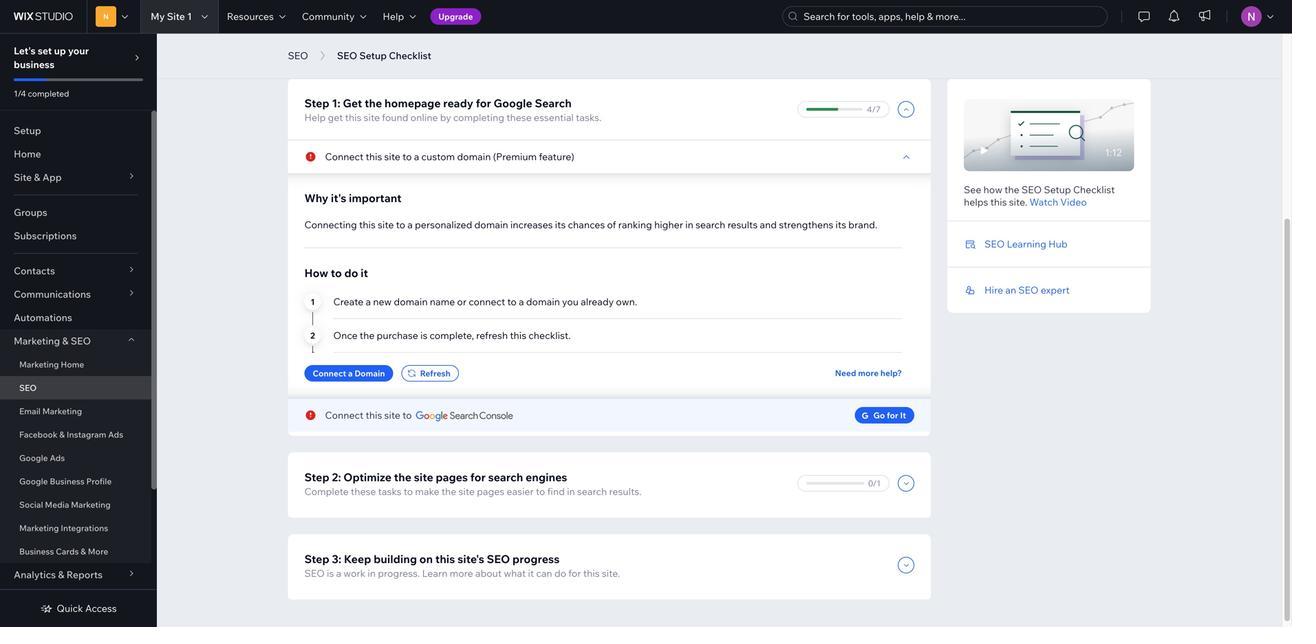 Task type: describe. For each thing, give the bounding box(es) containing it.
step 3: keep building on this site's seo progress heading
[[305, 551, 620, 568]]

analytics & reports button
[[0, 564, 151, 587]]

watch video link
[[1030, 196, 1087, 209]]

results
[[728, 219, 758, 231]]

0 horizontal spatial pages
[[436, 471, 468, 484]]

set
[[38, 45, 52, 57]]

contacts
[[14, 265, 55, 277]]

essential
[[534, 111, 574, 124]]

marketing for home
[[19, 360, 59, 370]]

upgrade button
[[430, 8, 481, 25]]

domain left you on the top left of the page
[[526, 296, 560, 308]]

communications button
[[0, 283, 151, 306]]

marketing for &
[[14, 335, 60, 347]]

0 horizontal spatial 1
[[187, 10, 192, 22]]

to right tasks
[[404, 486, 413, 498]]

these inside step 2: optimize the site pages for search engines complete these tasks to make the site pages easier to find in search results.
[[351, 486, 376, 498]]

marketing up integrations
[[71, 500, 111, 510]]

seo learning hub
[[985, 238, 1068, 250]]

setup inside sidebar element
[[14, 125, 41, 137]]

groups
[[14, 206, 47, 218]]

for for pages
[[470, 471, 486, 484]]

0 vertical spatial more
[[858, 368, 879, 378]]

n button
[[87, 0, 140, 33]]

results.
[[609, 486, 642, 498]]

setup link
[[0, 119, 151, 142]]

this right the can
[[583, 568, 600, 580]]

marketing integrations link
[[0, 517, 151, 540]]

to inside dropdown button
[[403, 151, 412, 163]]

business cards & more link
[[0, 540, 151, 564]]

setup inside button
[[359, 50, 387, 62]]

watch video
[[1030, 196, 1087, 208]]

facebook & instagram ads
[[19, 430, 123, 440]]

instagram
[[67, 430, 106, 440]]

chances
[[568, 219, 605, 231]]

do inside step 3: keep building on this site's seo progress seo is a work in progress. learn more about what it can do for this site.
[[555, 568, 566, 580]]

home link
[[0, 142, 151, 166]]

personalized
[[415, 219, 472, 231]]

1:
[[332, 96, 340, 110]]

& for instagram
[[59, 430, 65, 440]]

how
[[984, 184, 1003, 196]]

Search for tools, apps, help & more... field
[[800, 7, 1103, 26]]

social media marketing link
[[0, 493, 151, 517]]

site right make
[[459, 486, 475, 498]]

marketing for integrations
[[19, 523, 59, 534]]

resources
[[227, 10, 274, 22]]

get
[[343, 96, 362, 110]]

by
[[440, 111, 451, 124]]

online
[[411, 111, 438, 124]]

seo inside dropdown button
[[71, 335, 91, 347]]

site's
[[458, 553, 484, 566]]

connect this site to a custom domain (premium feature)
[[325, 151, 574, 163]]

find
[[547, 486, 565, 498]]

let's
[[14, 45, 35, 57]]

media
[[45, 500, 69, 510]]

app
[[42, 171, 62, 183]]

reports
[[67, 569, 103, 581]]

easier
[[507, 486, 534, 498]]

domain left increases
[[474, 219, 508, 231]]

work
[[344, 568, 366, 580]]

need more help? link
[[835, 368, 902, 378]]

step for step 3: keep building on this site's seo progress
[[305, 553, 329, 566]]

cards
[[56, 547, 79, 557]]

this inside the see how the seo setup checklist helps this site.
[[991, 196, 1007, 208]]

increases
[[510, 219, 553, 231]]

of
[[607, 219, 616, 231]]

keep
[[344, 553, 371, 566]]

step 2: optimize the site pages for search engines heading
[[305, 469, 642, 486]]

& left the more at the bottom left of page
[[81, 547, 86, 557]]

1:12
[[1105, 147, 1122, 159]]

3:
[[332, 553, 342, 566]]

create a new domain name or connect to a domain you already own.
[[333, 296, 637, 308]]

and
[[760, 219, 777, 231]]

up
[[54, 45, 66, 57]]

0 vertical spatial business
[[50, 477, 84, 487]]

1 vertical spatial search
[[488, 471, 523, 484]]

higher
[[654, 219, 683, 231]]

sidebar element
[[0, 33, 157, 628]]

progress
[[513, 553, 560, 566]]

facebook & instagram ads link
[[0, 423, 151, 447]]

marketing home link
[[0, 353, 151, 376]]

marketing integrations
[[19, 523, 108, 534]]

seo link
[[0, 376, 151, 400]]

a inside step 3: keep building on this site's seo progress seo is a work in progress. learn more about what it can do for this site.
[[336, 568, 341, 580]]

connect a domain
[[313, 369, 385, 379]]

these inside step 1: get the homepage ready for google search help get this site found online by completing these essential tasks.
[[507, 111, 532, 124]]

the inside the see how the seo setup checklist helps this site.
[[1005, 184, 1020, 196]]

seo setup checklist button
[[330, 45, 438, 66]]

business cards & more
[[19, 547, 108, 557]]

1:12 button
[[964, 99, 1134, 171]]

need more help?
[[835, 368, 902, 378]]

4/7
[[867, 104, 881, 115]]

& for seo
[[62, 335, 69, 347]]

2
[[310, 331, 315, 341]]

google for google business profile
[[19, 477, 48, 487]]

domain right new at top left
[[394, 296, 428, 308]]

this inside dropdown button
[[366, 151, 382, 163]]

email
[[19, 406, 41, 417]]

seo inside the see how the seo setup checklist helps this site.
[[1022, 184, 1042, 196]]

for inside step 3: keep building on this site's seo progress seo is a work in progress. learn more about what it can do for this site.
[[569, 568, 581, 580]]

progress.
[[378, 568, 420, 580]]

you
[[562, 296, 579, 308]]

home inside "link"
[[14, 148, 41, 160]]

custom
[[421, 151, 455, 163]]

to right connect
[[507, 296, 517, 308]]

found
[[382, 111, 408, 124]]

0 vertical spatial site
[[167, 10, 185, 22]]

business
[[14, 58, 54, 71]]

a inside button
[[348, 369, 353, 379]]

brand.
[[849, 219, 878, 231]]

complete
[[305, 486, 349, 498]]

hire an seo expert
[[985, 284, 1070, 296]]

make
[[415, 486, 439, 498]]

subscriptions link
[[0, 224, 151, 248]]

complete,
[[430, 330, 474, 342]]

about
[[475, 568, 502, 580]]

why
[[305, 191, 328, 205]]

step 1: get the homepage ready for google search heading
[[305, 95, 602, 111]]

2 horizontal spatial search
[[696, 219, 726, 231]]

new
[[373, 296, 392, 308]]

own.
[[616, 296, 637, 308]]

integrations
[[61, 523, 108, 534]]

checklist inside button
[[389, 50, 431, 62]]

& for app
[[34, 171, 40, 183]]

in for its
[[686, 219, 694, 231]]

hire
[[985, 284, 1003, 296]]

marketing home
[[19, 360, 84, 370]]

analytics
[[14, 569, 56, 581]]

2:
[[332, 471, 341, 484]]

social
[[19, 500, 43, 510]]

setup inside the see how the seo setup checklist helps this site.
[[1044, 184, 1071, 196]]

help inside step 1: get the homepage ready for google search help get this site found online by completing these essential tasks.
[[305, 111, 326, 124]]



Task type: vqa. For each thing, say whether or not it's contained in the screenshot.
all
no



Task type: locate. For each thing, give the bounding box(es) containing it.
ads up the google business profile
[[50, 453, 65, 463]]

why it's important
[[305, 191, 402, 205]]

0 horizontal spatial is
[[327, 568, 334, 580]]

1 vertical spatial site.
[[602, 568, 620, 580]]

n
[[103, 12, 109, 21]]

connect down get
[[325, 151, 364, 163]]

for right the can
[[569, 568, 581, 580]]

1 vertical spatial ads
[[50, 453, 65, 463]]

2 vertical spatial search
[[577, 486, 607, 498]]

1 vertical spatial step
[[305, 471, 329, 484]]

help up 'seo setup checklist'
[[383, 10, 404, 22]]

do up create
[[344, 266, 358, 280]]

step for step 1: get the homepage ready for google search
[[305, 96, 329, 110]]

2 its from the left
[[836, 219, 846, 231]]

is right purchase
[[420, 330, 428, 342]]

connect left domain
[[313, 369, 346, 379]]

0 vertical spatial it
[[361, 266, 368, 280]]

for inside step 2: optimize the site pages for search engines complete these tasks to make the site pages easier to find in search results.
[[470, 471, 486, 484]]

1 vertical spatial help
[[305, 111, 326, 124]]

for up completing
[[476, 96, 491, 110]]

1 vertical spatial site
[[14, 171, 32, 183]]

do right the can
[[555, 568, 566, 580]]

ads
[[108, 430, 123, 440], [50, 453, 65, 463]]

domain right custom
[[457, 151, 491, 163]]

1 horizontal spatial 1
[[311, 297, 315, 307]]

help
[[383, 10, 404, 22], [305, 111, 326, 124]]

for inside step 1: get the homepage ready for google search help get this site found online by completing these essential tasks.
[[476, 96, 491, 110]]

0 vertical spatial connect
[[325, 151, 364, 163]]

site left app
[[14, 171, 32, 183]]

for
[[476, 96, 491, 110], [470, 471, 486, 484], [569, 568, 581, 580]]

site. left watch
[[1009, 196, 1028, 208]]

0/1
[[868, 479, 881, 489]]

connect this site to a custom domain (premium feature) button
[[325, 151, 574, 163]]

pages up make
[[436, 471, 468, 484]]

in inside step 3: keep building on this site's seo progress seo is a work in progress. learn more about what it can do for this site.
[[368, 568, 376, 580]]

a inside dropdown button
[[414, 151, 419, 163]]

2 step from the top
[[305, 471, 329, 484]]

& left app
[[34, 171, 40, 183]]

marketing inside dropdown button
[[14, 335, 60, 347]]

marketing down marketing & seo
[[19, 360, 59, 370]]

get
[[328, 111, 343, 124]]

a left new at top left
[[366, 296, 371, 308]]

connect down connect a domain button on the left of page
[[325, 409, 364, 421]]

site
[[364, 111, 380, 124], [384, 151, 400, 163], [378, 219, 394, 231], [384, 409, 400, 421], [414, 471, 433, 484], [459, 486, 475, 498]]

pages left easier
[[477, 486, 505, 498]]

the inside step 1: get the homepage ready for google search help get this site found online by completing these essential tasks.
[[365, 96, 382, 110]]

site up make
[[414, 471, 433, 484]]

step left 3:
[[305, 553, 329, 566]]

is down 3:
[[327, 568, 334, 580]]

step
[[305, 96, 329, 110], [305, 471, 329, 484], [305, 553, 329, 566]]

facebook
[[19, 430, 58, 440]]

already
[[581, 296, 614, 308]]

it's
[[331, 191, 346, 205]]

business up social media marketing
[[50, 477, 84, 487]]

& down automations link
[[62, 335, 69, 347]]

0 horizontal spatial search
[[488, 471, 523, 484]]

optimize
[[344, 471, 392, 484]]

this down domain
[[366, 409, 382, 421]]

google for google ads
[[19, 453, 48, 463]]

once the purchase is complete, refresh this checklist.
[[333, 330, 571, 342]]

more down site's
[[450, 568, 473, 580]]

connect
[[469, 296, 505, 308]]

engines
[[526, 471, 567, 484]]

in for progress
[[368, 568, 376, 580]]

what
[[504, 568, 526, 580]]

0 horizontal spatial setup
[[14, 125, 41, 137]]

0 vertical spatial in
[[686, 219, 694, 231]]

this inside step 1: get the homepage ready for google search help get this site found online by completing these essential tasks.
[[345, 111, 362, 124]]

1/4
[[14, 88, 26, 99]]

site down found
[[384, 151, 400, 163]]

& for reports
[[58, 569, 64, 581]]

it inside step 3: keep building on this site's seo progress seo is a work in progress. learn more about what it can do for this site.
[[528, 568, 534, 580]]

home down 'marketing & seo' dropdown button
[[61, 360, 84, 370]]

for down ic google image
[[470, 471, 486, 484]]

1 vertical spatial these
[[351, 486, 376, 498]]

0 vertical spatial site.
[[1009, 196, 1028, 208]]

google ads
[[19, 453, 65, 463]]

1 horizontal spatial it
[[528, 568, 534, 580]]

this right refresh
[[510, 330, 527, 342]]

1 vertical spatial for
[[470, 471, 486, 484]]

0 horizontal spatial home
[[14, 148, 41, 160]]

1 horizontal spatial is
[[420, 330, 428, 342]]

1 vertical spatial connect
[[313, 369, 346, 379]]

0 horizontal spatial these
[[351, 486, 376, 498]]

1 vertical spatial google
[[19, 453, 48, 463]]

homepage
[[385, 96, 441, 110]]

1 horizontal spatial home
[[61, 360, 84, 370]]

on
[[420, 553, 433, 566]]

checklist down the help button
[[389, 50, 431, 62]]

seo setup checklist
[[337, 50, 431, 62]]

groups link
[[0, 201, 151, 224]]

more
[[88, 547, 108, 557]]

help inside button
[[383, 10, 404, 22]]

these left 'essential'
[[507, 111, 532, 124]]

site inside step 1: get the homepage ready for google search help get this site found online by completing these essential tasks.
[[364, 111, 380, 124]]

learn
[[422, 568, 448, 580]]

setup
[[359, 50, 387, 62], [14, 125, 41, 137], [1044, 184, 1071, 196]]

setup down the help button
[[359, 50, 387, 62]]

my
[[151, 10, 165, 22]]

1 vertical spatial do
[[555, 568, 566, 580]]

connect this site to
[[325, 409, 412, 421]]

& right facebook in the bottom left of the page
[[59, 430, 65, 440]]

the right how
[[1005, 184, 1020, 196]]

1 horizontal spatial ads
[[108, 430, 123, 440]]

its left brand.
[[836, 219, 846, 231]]

1 vertical spatial home
[[61, 360, 84, 370]]

this inside 'dropdown button'
[[366, 409, 382, 421]]

0 horizontal spatial in
[[368, 568, 376, 580]]

0 horizontal spatial more
[[450, 568, 473, 580]]

ranking
[[618, 219, 652, 231]]

home
[[14, 148, 41, 160], [61, 360, 84, 370]]

0 vertical spatial setup
[[359, 50, 387, 62]]

1 step from the top
[[305, 96, 329, 110]]

1 horizontal spatial its
[[836, 219, 846, 231]]

1 horizontal spatial in
[[567, 486, 575, 498]]

google up social
[[19, 477, 48, 487]]

1 horizontal spatial help
[[383, 10, 404, 22]]

business
[[50, 477, 84, 487], [19, 547, 54, 557]]

business up analytics
[[19, 547, 54, 557]]

connect
[[325, 151, 364, 163], [313, 369, 346, 379], [325, 409, 364, 421]]

1 vertical spatial setup
[[14, 125, 41, 137]]

google down facebook in the bottom left of the page
[[19, 453, 48, 463]]

create
[[333, 296, 364, 308]]

1 horizontal spatial setup
[[359, 50, 387, 62]]

connect inside dropdown button
[[325, 151, 364, 163]]

a down 3:
[[336, 568, 341, 580]]

2 horizontal spatial in
[[686, 219, 694, 231]]

my site 1
[[151, 10, 192, 22]]

can
[[536, 568, 552, 580]]

the right make
[[442, 486, 457, 498]]

the right once
[[360, 330, 375, 342]]

communications
[[14, 288, 91, 300]]

domain
[[355, 369, 385, 379]]

is inside step 3: keep building on this site's seo progress seo is a work in progress. learn more about what it can do for this site.
[[327, 568, 334, 580]]

site down important
[[378, 219, 394, 231]]

2 vertical spatial connect
[[325, 409, 364, 421]]

0 horizontal spatial help
[[305, 111, 326, 124]]

to down the refresh button
[[403, 409, 412, 421]]

this down get
[[345, 111, 362, 124]]

site right my
[[167, 10, 185, 22]]

the up tasks
[[394, 471, 412, 484]]

in right find
[[567, 486, 575, 498]]

helps
[[964, 196, 989, 208]]

seo inside 'link'
[[19, 383, 37, 393]]

to right how
[[331, 266, 342, 280]]

automations link
[[0, 306, 151, 330]]

1 horizontal spatial checklist
[[1073, 184, 1115, 196]]

to left custom
[[403, 151, 412, 163]]

strengthens
[[779, 219, 834, 231]]

contacts button
[[0, 259, 151, 283]]

video
[[1061, 196, 1087, 208]]

step inside step 3: keep building on this site's seo progress seo is a work in progress. learn more about what it can do for this site.
[[305, 553, 329, 566]]

community
[[302, 10, 355, 22]]

these down optimize
[[351, 486, 376, 498]]

0 horizontal spatial it
[[361, 266, 368, 280]]

google up completing
[[494, 96, 532, 110]]

1 right my
[[187, 10, 192, 22]]

0 vertical spatial step
[[305, 96, 329, 110]]

is
[[420, 330, 428, 342], [327, 568, 334, 580]]

let's set up your business
[[14, 45, 89, 71]]

site left found
[[364, 111, 380, 124]]

email marketing
[[19, 406, 82, 417]]

& down business cards & more
[[58, 569, 64, 581]]

ready
[[443, 96, 474, 110]]

a right connect
[[519, 296, 524, 308]]

2 vertical spatial setup
[[1044, 184, 1071, 196]]

expert
[[1041, 284, 1070, 296]]

0 horizontal spatial checklist
[[389, 50, 431, 62]]

2 horizontal spatial setup
[[1044, 184, 1071, 196]]

step for step 2: optimize the site pages for search engines
[[305, 471, 329, 484]]

connect for connect this site to
[[325, 409, 364, 421]]

this up learn
[[435, 553, 455, 566]]

0 horizontal spatial site.
[[602, 568, 620, 580]]

help button
[[375, 0, 424, 33]]

more right need
[[858, 368, 879, 378]]

the right get
[[365, 96, 382, 110]]

how to do it
[[305, 266, 368, 280]]

0 horizontal spatial ads
[[50, 453, 65, 463]]

connect inside button
[[313, 369, 346, 379]]

site down domain
[[384, 409, 400, 421]]

search up easier
[[488, 471, 523, 484]]

0 horizontal spatial do
[[344, 266, 358, 280]]

quick
[[57, 603, 83, 615]]

0 horizontal spatial site
[[14, 171, 32, 183]]

1 vertical spatial in
[[567, 486, 575, 498]]

a left domain
[[348, 369, 353, 379]]

in right work
[[368, 568, 376, 580]]

this down important
[[359, 219, 376, 231]]

once
[[333, 330, 358, 342]]

setup down the 1/4
[[14, 125, 41, 137]]

0 vertical spatial is
[[420, 330, 428, 342]]

ads right the 'instagram' on the bottom left of the page
[[108, 430, 123, 440]]

more inside step 3: keep building on this site's seo progress seo is a work in progress. learn more about what it can do for this site.
[[450, 568, 473, 580]]

2 vertical spatial for
[[569, 568, 581, 580]]

step inside step 1: get the homepage ready for google search help get this site found online by completing these essential tasks.
[[305, 96, 329, 110]]

0 vertical spatial do
[[344, 266, 358, 280]]

&
[[34, 171, 40, 183], [62, 335, 69, 347], [59, 430, 65, 440], [81, 547, 86, 557], [58, 569, 64, 581]]

in inside step 2: optimize the site pages for search engines complete these tasks to make the site pages easier to find in search results.
[[567, 486, 575, 498]]

1 vertical spatial is
[[327, 568, 334, 580]]

connect for connect a domain
[[313, 369, 346, 379]]

an
[[1006, 284, 1016, 296]]

1 vertical spatial 1
[[311, 297, 315, 307]]

1 horizontal spatial more
[[858, 368, 879, 378]]

1 vertical spatial checklist
[[1073, 184, 1115, 196]]

to down the engines
[[536, 486, 545, 498]]

0 vertical spatial checklist
[[389, 50, 431, 62]]

0 vertical spatial home
[[14, 148, 41, 160]]

1 vertical spatial more
[[450, 568, 473, 580]]

1 horizontal spatial pages
[[477, 486, 505, 498]]

it up create
[[361, 266, 368, 280]]

to down important
[[396, 219, 405, 231]]

connect inside 'dropdown button'
[[325, 409, 364, 421]]

0 vertical spatial search
[[696, 219, 726, 231]]

marketing & seo button
[[0, 330, 151, 353]]

marketing down social
[[19, 523, 59, 534]]

site. inside step 3: keep building on this site's seo progress seo is a work in progress. learn more about what it can do for this site.
[[602, 568, 620, 580]]

domain inside connect this site to a custom domain (premium feature) dropdown button
[[457, 151, 491, 163]]

1 horizontal spatial site
[[167, 10, 185, 22]]

0 vertical spatial pages
[[436, 471, 468, 484]]

site inside dropdown button
[[384, 151, 400, 163]]

connect for connect this site to a custom domain (premium feature)
[[325, 151, 364, 163]]

1 its from the left
[[555, 219, 566, 231]]

site. inside the see how the seo setup checklist helps this site.
[[1009, 196, 1028, 208]]

2 vertical spatial step
[[305, 553, 329, 566]]

site inside dropdown button
[[14, 171, 32, 183]]

1 vertical spatial business
[[19, 547, 54, 557]]

0 vertical spatial these
[[507, 111, 532, 124]]

1 horizontal spatial these
[[507, 111, 532, 124]]

checklist.
[[529, 330, 571, 342]]

2 vertical spatial google
[[19, 477, 48, 487]]

tasks
[[378, 486, 402, 498]]

need
[[835, 368, 856, 378]]

it left the can
[[528, 568, 534, 580]]

0 vertical spatial for
[[476, 96, 491, 110]]

a left custom
[[414, 151, 419, 163]]

watch
[[1030, 196, 1058, 208]]

2 vertical spatial in
[[368, 568, 376, 580]]

marketing inside 'link'
[[42, 406, 82, 417]]

ic google image
[[416, 409, 513, 422]]

site. right the can
[[602, 568, 620, 580]]

this
[[345, 111, 362, 124], [366, 151, 382, 163], [991, 196, 1007, 208], [359, 219, 376, 231], [510, 330, 527, 342], [366, 409, 382, 421], [435, 553, 455, 566], [583, 568, 600, 580]]

site & app
[[14, 171, 62, 183]]

site.
[[1009, 196, 1028, 208], [602, 568, 620, 580]]

analytics & reports
[[14, 569, 103, 581]]

1 horizontal spatial do
[[555, 568, 566, 580]]

marketing up facebook & instagram ads
[[42, 406, 82, 417]]

0 vertical spatial 1
[[187, 10, 192, 22]]

step left the 1:
[[305, 96, 329, 110]]

this up important
[[366, 151, 382, 163]]

step up complete
[[305, 471, 329, 484]]

google inside step 1: get the homepage ready for google search help get this site found online by completing these essential tasks.
[[494, 96, 532, 110]]

in right higher
[[686, 219, 694, 231]]

1 horizontal spatial site.
[[1009, 196, 1028, 208]]

a left personalized
[[408, 219, 413, 231]]

0 vertical spatial help
[[383, 10, 404, 22]]

& inside popup button
[[58, 569, 64, 581]]

its left chances
[[555, 219, 566, 231]]

3 step from the top
[[305, 553, 329, 566]]

building
[[374, 553, 417, 566]]

1 down how
[[311, 297, 315, 307]]

marketing down the automations
[[14, 335, 60, 347]]

these
[[507, 111, 532, 124], [351, 486, 376, 498]]

help left get
[[305, 111, 326, 124]]

0 horizontal spatial its
[[555, 219, 566, 231]]

0 vertical spatial ads
[[108, 430, 123, 440]]

this down how
[[991, 196, 1007, 208]]

home up site & app
[[14, 148, 41, 160]]

0 vertical spatial google
[[494, 96, 532, 110]]

checklist inside the see how the seo setup checklist helps this site.
[[1073, 184, 1115, 196]]

site inside 'dropdown button'
[[384, 409, 400, 421]]

search left results
[[696, 219, 726, 231]]

google
[[494, 96, 532, 110], [19, 453, 48, 463], [19, 477, 48, 487]]

1 vertical spatial pages
[[477, 486, 505, 498]]

search left results.
[[577, 486, 607, 498]]

checklist up video
[[1073, 184, 1115, 196]]

step inside step 2: optimize the site pages for search engines complete these tasks to make the site pages easier to find in search results.
[[305, 471, 329, 484]]

site & app button
[[0, 166, 151, 189]]

1 vertical spatial it
[[528, 568, 534, 580]]

to inside 'dropdown button'
[[403, 409, 412, 421]]

for for ready
[[476, 96, 491, 110]]

1 horizontal spatial search
[[577, 486, 607, 498]]

setup up watch video
[[1044, 184, 1071, 196]]



